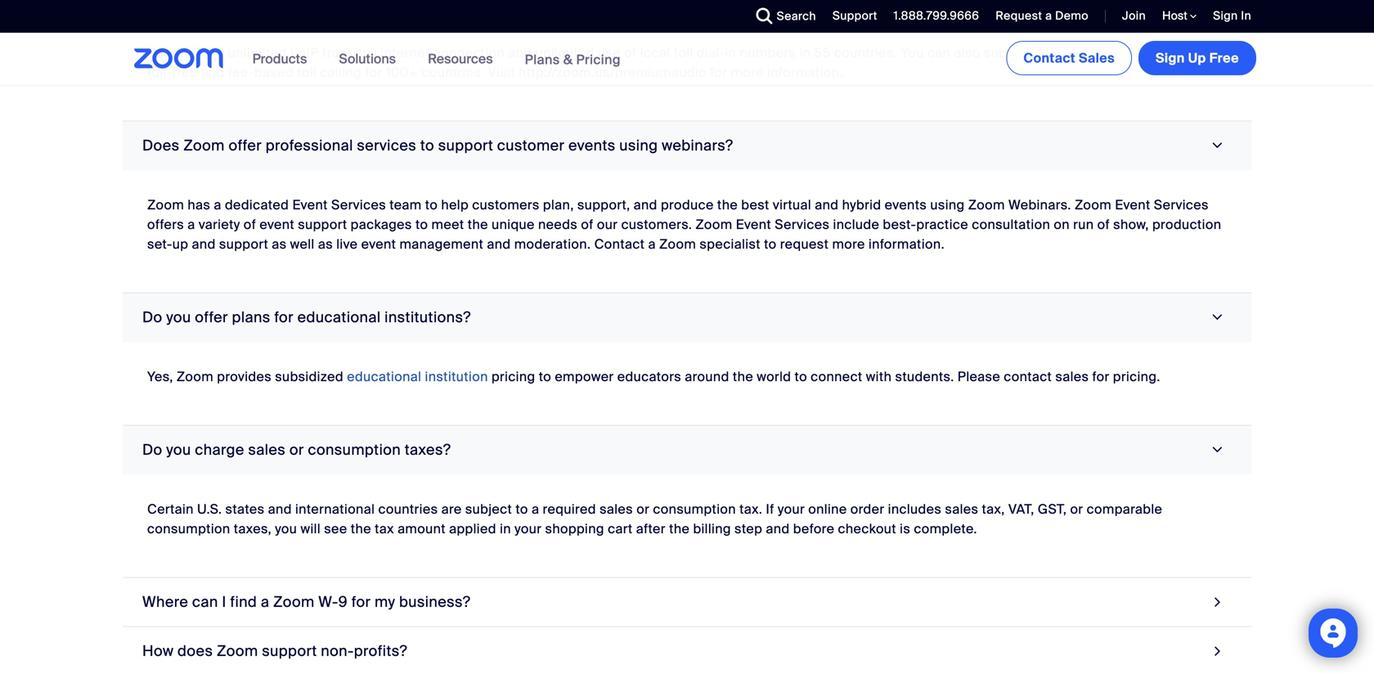 Task type: describe. For each thing, give the bounding box(es) containing it.
1 horizontal spatial or
[[637, 501, 650, 518]]

0 horizontal spatial event
[[260, 216, 295, 233]]

for down any
[[365, 64, 382, 81]]

connection
[[433, 44, 505, 61]]

do for do you charge sales or consumption taxes?
[[142, 441, 162, 459]]

our
[[597, 216, 618, 233]]

0 horizontal spatial services
[[331, 196, 386, 213]]

my
[[375, 593, 395, 611]]

can inside zoom offers unlimited voip from any internet connection and unlimited use of local toll dial-in numbers in 55 countries. you can also subscribe to premium audio rates for toll-free and fee-based toll calling for 100+ countries. visit http://zoom.us/premiumaudio for more information.
[[928, 44, 951, 61]]

resources
[[428, 50, 493, 67]]

taxes?
[[405, 441, 451, 459]]

solutions button
[[339, 33, 403, 85]]

services
[[357, 136, 417, 155]]

zoom up consultation
[[968, 196, 1005, 213]]

up
[[172, 236, 188, 253]]

support left non- in the left of the page
[[262, 642, 317, 661]]

zoom left w-
[[273, 593, 315, 611]]

educational inside dropdown button
[[297, 308, 381, 327]]

2 horizontal spatial services
[[1154, 196, 1209, 213]]

are
[[441, 501, 462, 518]]

to left help
[[425, 196, 438, 213]]

premium
[[1066, 44, 1123, 61]]

2 as from the left
[[318, 236, 333, 253]]

and down unique
[[487, 236, 511, 253]]

world
[[757, 368, 791, 385]]

webinars.
[[1009, 196, 1072, 213]]

production
[[1153, 216, 1222, 233]]

from
[[322, 44, 352, 61]]

visit
[[488, 64, 515, 81]]

right image
[[1207, 138, 1229, 153]]

1 horizontal spatial in
[[725, 44, 737, 61]]

management
[[400, 236, 484, 253]]

dedicated
[[225, 196, 289, 213]]

zoom up the specialist
[[696, 216, 733, 233]]

dial-
[[697, 44, 725, 61]]

on
[[1054, 216, 1070, 233]]

1.888.799.9666
[[894, 8, 980, 23]]

you for charge
[[166, 441, 191, 459]]

for right the 9
[[352, 593, 371, 611]]

where can i find a zoom w-9 for my business?
[[142, 593, 471, 611]]

zoom has a dedicated event services team to help customers plan, support, and produce the best virtual and hybrid events using zoom webinars. zoom event services offers a variety of event support packages to meet the unique needs of our customers. zoom event services include best-practice consultation on run of show, production set-up and support as well as live event management and moderation. contact a zoom specialist to request more information.
[[147, 196, 1222, 253]]

1 horizontal spatial your
[[778, 501, 805, 518]]

contact sales
[[1024, 49, 1115, 67]]

sales up complete.
[[945, 501, 979, 518]]

0 horizontal spatial toll
[[297, 64, 317, 81]]

where
[[142, 593, 188, 611]]

meet
[[432, 216, 464, 233]]

and up customers.
[[634, 196, 658, 213]]

the left world
[[733, 368, 754, 385]]

find
[[230, 593, 257, 611]]

certain
[[147, 501, 194, 518]]

vat,
[[1009, 501, 1035, 518]]

pricing
[[492, 368, 535, 385]]

9
[[338, 593, 348, 611]]

a inside dropdown button
[[261, 593, 269, 611]]

online
[[809, 501, 847, 518]]

support down variety
[[219, 236, 268, 253]]

also
[[954, 44, 981, 61]]

request
[[780, 236, 829, 253]]

taxes,
[[234, 520, 272, 537]]

sales up cart
[[600, 501, 633, 518]]

include
[[833, 216, 880, 233]]

required
[[543, 501, 596, 518]]

how does zoom support non-profits?
[[142, 642, 407, 661]]

zoom up "run"
[[1075, 196, 1112, 213]]

for right plans on the top
[[274, 308, 294, 327]]

sign for sign in
[[1213, 8, 1238, 23]]

host
[[1163, 8, 1191, 23]]

zoom left has
[[147, 196, 184, 213]]

set-
[[147, 236, 172, 253]]

1 horizontal spatial event
[[361, 236, 396, 253]]

rates
[[1166, 44, 1199, 61]]

offer for plans
[[195, 308, 228, 327]]

zoom right does
[[183, 136, 225, 155]]

do for do you offer plans for educational institutions?
[[142, 308, 162, 327]]

support up help
[[438, 136, 493, 155]]

1 unlimited from the left
[[228, 44, 287, 61]]

packages
[[351, 216, 412, 233]]

the left tax
[[351, 520, 371, 537]]

of down dedicated
[[244, 216, 256, 233]]

specialist
[[700, 236, 761, 253]]

does
[[142, 136, 180, 155]]

resources button
[[428, 33, 500, 85]]

sales right contact
[[1056, 368, 1089, 385]]

gst,
[[1038, 501, 1067, 518]]

to left request
[[764, 236, 777, 253]]

banner containing contact sales
[[115, 33, 1260, 86]]

free
[[1210, 49, 1240, 67]]

0 horizontal spatial your
[[515, 520, 542, 537]]

you for offer
[[166, 308, 191, 327]]

search
[[777, 9, 816, 24]]

0 vertical spatial toll
[[674, 44, 693, 61]]

events inside zoom has a dedicated event services team to help customers plan, support, and produce the best virtual and hybrid events using zoom webinars. zoom event services offers a variety of event support packages to meet the unique needs of our customers. zoom event services include best-practice consultation on run of show, production set-up and support as well as live event management and moderation. contact a zoom specialist to request more information.
[[885, 196, 927, 213]]

customer
[[497, 136, 565, 155]]

to down team
[[416, 216, 428, 233]]

1 horizontal spatial services
[[775, 216, 830, 233]]

offers inside zoom has a dedicated event services team to help customers plan, support, and produce the best virtual and hybrid events using zoom webinars. zoom event services offers a variety of event support packages to meet the unique needs of our customers. zoom event services include best-practice consultation on run of show, production set-up and support as well as live event management and moderation. contact a zoom specialist to request more information.
[[147, 216, 184, 233]]

join
[[1122, 8, 1146, 23]]

well
[[290, 236, 315, 253]]

step
[[735, 520, 763, 537]]

or inside dropdown button
[[290, 441, 304, 459]]

and right up
[[192, 236, 216, 253]]

professional
[[266, 136, 353, 155]]

zoom logo image
[[134, 48, 224, 69]]

do you charge sales or consumption taxes? button
[[123, 426, 1252, 475]]

sign up free
[[1156, 49, 1240, 67]]

sign in
[[1213, 8, 1252, 23]]

free
[[172, 64, 198, 81]]

see
[[324, 520, 347, 537]]

a left demo at the top right
[[1046, 8, 1052, 23]]

certain u.s. states and international countries are subject to a required sales or consumption tax. if your online order includes sales tax, vat, gst, or comparable consumption taxes, you will see the tax amount applied in your shopping cart after the billing step and before checkout is complete.
[[147, 501, 1163, 537]]

please
[[958, 368, 1001, 385]]

plan,
[[543, 196, 574, 213]]

includes
[[888, 501, 942, 518]]

sales
[[1079, 49, 1115, 67]]

0 horizontal spatial countries.
[[422, 64, 485, 81]]

zoom down customers.
[[659, 236, 696, 253]]

internet
[[381, 44, 430, 61]]

the right after
[[669, 520, 690, 537]]

virtual
[[773, 196, 812, 213]]

plans
[[525, 51, 560, 68]]

needs
[[538, 216, 578, 233]]

demo
[[1055, 8, 1089, 23]]

and down 'if'
[[766, 520, 790, 537]]

the right meet
[[468, 216, 488, 233]]

will
[[301, 520, 321, 537]]

profits?
[[354, 642, 407, 661]]

contact
[[1004, 368, 1052, 385]]

contact inside 'meetings' navigation
[[1024, 49, 1076, 67]]

produce
[[661, 196, 714, 213]]

zoom right yes,
[[177, 368, 214, 385]]

before
[[793, 520, 835, 537]]

best-
[[883, 216, 917, 233]]

states
[[225, 501, 265, 518]]



Task type: vqa. For each thing, say whether or not it's contained in the screenshot.
the topmost checked image
no



Task type: locate. For each thing, give the bounding box(es) containing it.
applied
[[449, 520, 497, 537]]

right image for institutions?
[[1207, 310, 1229, 325]]

in left 55
[[800, 44, 811, 61]]

services up production
[[1154, 196, 1209, 213]]

sign up free button
[[1139, 41, 1257, 75]]

0 vertical spatial countries.
[[835, 44, 898, 61]]

information. inside zoom offers unlimited voip from any internet connection and unlimited use of local toll dial-in numbers in 55 countries. you can also subscribe to premium audio rates for toll-free and fee-based toll calling for 100+ countries. visit http://zoom.us/premiumaudio for more information.
[[767, 64, 844, 81]]

2 vertical spatial consumption
[[147, 520, 230, 537]]

unlimited up fee-
[[228, 44, 287, 61]]

1 horizontal spatial consumption
[[308, 441, 401, 459]]

contact down request a demo
[[1024, 49, 1076, 67]]

information. inside zoom has a dedicated event services team to help customers plan, support, and produce the best virtual and hybrid events using zoom webinars. zoom event services offers a variety of event support packages to meet the unique needs of our customers. zoom event services include best-practice consultation on run of show, production set-up and support as well as live event management and moderation. contact a zoom specialist to request more information.
[[869, 236, 945, 253]]

sign
[[1213, 8, 1238, 23], [1156, 49, 1185, 67]]

right image
[[1207, 310, 1229, 325], [1207, 442, 1229, 457], [1211, 591, 1226, 613], [1211, 640, 1226, 662]]

0 horizontal spatial in
[[500, 520, 511, 537]]

support up "well"
[[298, 216, 347, 233]]

0 horizontal spatial offers
[[147, 216, 184, 233]]

0 vertical spatial sign
[[1213, 8, 1238, 23]]

zoom right 'does' at bottom left
[[217, 642, 258, 661]]

institution
[[425, 368, 488, 385]]

more down include
[[832, 236, 865, 253]]

to right 'services'
[[420, 136, 434, 155]]

zoom up toll-
[[147, 44, 184, 61]]

to inside dropdown button
[[420, 136, 434, 155]]

1 horizontal spatial toll
[[674, 44, 693, 61]]

consumption up billing
[[653, 501, 736, 518]]

for down dial-
[[710, 64, 728, 81]]

1 horizontal spatial offer
[[229, 136, 262, 155]]

to inside certain u.s. states and international countries are subject to a required sales or consumption tax. if your online order includes sales tax, vat, gst, or comparable consumption taxes, you will see the tax amount applied in your shopping cart after the billing step and before checkout is complete.
[[516, 501, 528, 518]]

for left pricing.
[[1093, 368, 1110, 385]]

sign for sign up free
[[1156, 49, 1185, 67]]

1 horizontal spatial can
[[928, 44, 951, 61]]

of inside zoom offers unlimited voip from any internet connection and unlimited use of local toll dial-in numbers in 55 countries. you can also subscribe to premium audio rates for toll-free and fee-based toll calling for 100+ countries. visit http://zoom.us/premiumaudio for more information.
[[624, 44, 637, 61]]

100+
[[386, 64, 418, 81]]

1 horizontal spatial countries.
[[835, 44, 898, 61]]

request a demo link
[[984, 0, 1093, 33], [996, 8, 1089, 23]]

to inside zoom offers unlimited voip from any internet connection and unlimited use of local toll dial-in numbers in 55 countries. you can also subscribe to premium audio rates for toll-free and fee-based toll calling for 100+ countries. visit http://zoom.us/premiumaudio for more information.
[[1050, 44, 1063, 61]]

1 vertical spatial toll
[[297, 64, 317, 81]]

do up yes,
[[142, 308, 162, 327]]

educational up 'subsidized' at the left bottom of page
[[297, 308, 381, 327]]

0 vertical spatial you
[[166, 308, 191, 327]]

practice
[[917, 216, 969, 233]]

offers
[[188, 44, 224, 61], [147, 216, 184, 233]]

1 vertical spatial your
[[515, 520, 542, 537]]

countries.
[[835, 44, 898, 61], [422, 64, 485, 81]]

1 vertical spatial offer
[[195, 308, 228, 327]]

contact
[[1024, 49, 1076, 67], [594, 236, 645, 253]]

0 horizontal spatial consumption
[[147, 520, 230, 537]]

1 vertical spatial events
[[885, 196, 927, 213]]

request a demo
[[996, 8, 1089, 23]]

international
[[295, 501, 375, 518]]

for right rates
[[1202, 44, 1219, 61]]

1 vertical spatial can
[[192, 593, 218, 611]]

consumption inside dropdown button
[[308, 441, 401, 459]]

a down customers.
[[648, 236, 656, 253]]

1 horizontal spatial event
[[736, 216, 772, 233]]

event
[[260, 216, 295, 233], [361, 236, 396, 253]]

checkout
[[838, 520, 897, 537]]

1 horizontal spatial events
[[885, 196, 927, 213]]

u.s.
[[197, 501, 222, 518]]

do
[[142, 308, 162, 327], [142, 441, 162, 459]]

of right "run"
[[1098, 216, 1110, 233]]

in
[[725, 44, 737, 61], [800, 44, 811, 61], [500, 520, 511, 537]]

events
[[569, 136, 616, 155], [885, 196, 927, 213]]

in down "subject"
[[500, 520, 511, 537]]

2 unlimited from the left
[[536, 44, 594, 61]]

0 vertical spatial consumption
[[308, 441, 401, 459]]

1 vertical spatial consumption
[[653, 501, 736, 518]]

0 horizontal spatial can
[[192, 593, 218, 611]]

if
[[766, 501, 775, 518]]

more down the numbers
[[731, 64, 764, 81]]

a left required
[[532, 501, 539, 518]]

do you offer plans for educational institutions?
[[142, 308, 471, 327]]

1.888.799.9666 button
[[882, 0, 984, 33], [894, 8, 980, 23]]

and up visit
[[508, 44, 532, 61]]

you
[[901, 44, 924, 61]]

as left live in the top of the page
[[318, 236, 333, 253]]

you
[[166, 308, 191, 327], [166, 441, 191, 459], [275, 520, 297, 537]]

1 horizontal spatial unlimited
[[536, 44, 594, 61]]

event up show,
[[1115, 196, 1151, 213]]

you inside certain u.s. states and international countries are subject to a required sales or consumption tax. if your online order includes sales tax, vat, gst, or comparable consumption taxes, you will see the tax amount applied in your shopping cart after the billing step and before checkout is complete.
[[275, 520, 297, 537]]

customers
[[472, 196, 540, 213]]

plans & pricing
[[525, 51, 621, 68]]

run
[[1074, 216, 1094, 233]]

0 vertical spatial educational
[[297, 308, 381, 327]]

team
[[390, 196, 422, 213]]

1 vertical spatial do
[[142, 441, 162, 459]]

1 as from the left
[[272, 236, 287, 253]]

1 horizontal spatial using
[[931, 196, 965, 213]]

1 vertical spatial you
[[166, 441, 191, 459]]

0 vertical spatial information.
[[767, 64, 844, 81]]

0 horizontal spatial or
[[290, 441, 304, 459]]

a
[[1046, 8, 1052, 23], [214, 196, 222, 213], [188, 216, 195, 233], [648, 236, 656, 253], [532, 501, 539, 518], [261, 593, 269, 611]]

event
[[292, 196, 328, 213], [1115, 196, 1151, 213], [736, 216, 772, 233]]

charge
[[195, 441, 244, 459]]

show,
[[1114, 216, 1149, 233]]

has
[[188, 196, 210, 213]]

educational institution link
[[347, 368, 488, 385]]

0 vertical spatial event
[[260, 216, 295, 233]]

educational left institution
[[347, 368, 422, 385]]

services up packages
[[331, 196, 386, 213]]

to right world
[[795, 368, 808, 385]]

a right find
[[261, 593, 269, 611]]

0 horizontal spatial contact
[[594, 236, 645, 253]]

unlimited
[[228, 44, 287, 61], [536, 44, 594, 61]]

numbers
[[740, 44, 796, 61]]

right image for w-
[[1211, 591, 1226, 613]]

hybrid
[[842, 196, 882, 213]]

1 horizontal spatial contact
[[1024, 49, 1076, 67]]

can right "you"
[[928, 44, 951, 61]]

and right virtual at the right top of page
[[815, 196, 839, 213]]

do inside do you charge sales or consumption taxes? dropdown button
[[142, 441, 162, 459]]

students.
[[896, 368, 954, 385]]

do you offer plans for educational institutions? button
[[123, 293, 1252, 342]]

toll down voip
[[297, 64, 317, 81]]

0 horizontal spatial event
[[292, 196, 328, 213]]

offers up set-
[[147, 216, 184, 233]]

toll
[[674, 44, 693, 61], [297, 64, 317, 81]]

1 horizontal spatial information.
[[869, 236, 945, 253]]

of left the our
[[581, 216, 594, 233]]

you left will
[[275, 520, 297, 537]]

events inside dropdown button
[[569, 136, 616, 155]]

services up request
[[775, 216, 830, 233]]

unlimited left use
[[536, 44, 594, 61]]

1 vertical spatial more
[[832, 236, 865, 253]]

sign left up
[[1156, 49, 1185, 67]]

1 vertical spatial event
[[361, 236, 396, 253]]

right image inside where can i find a zoom w-9 for my business? dropdown button
[[1211, 591, 1226, 613]]

sales right 'charge'
[[248, 441, 286, 459]]

sign left in
[[1213, 8, 1238, 23]]

2 horizontal spatial or
[[1071, 501, 1084, 518]]

voip
[[290, 44, 319, 61]]

unique
[[492, 216, 535, 233]]

using left webinars?
[[620, 136, 658, 155]]

you up yes,
[[166, 308, 191, 327]]

0 horizontal spatial information.
[[767, 64, 844, 81]]

0 vertical spatial offer
[[229, 136, 262, 155]]

search button
[[744, 0, 821, 33]]

1 vertical spatial offers
[[147, 216, 184, 233]]

offer inside do you offer plans for educational institutions? dropdown button
[[195, 308, 228, 327]]

consultation
[[972, 216, 1051, 233]]

banner
[[115, 33, 1260, 86]]

event down dedicated
[[260, 216, 295, 233]]

solutions
[[339, 50, 396, 67]]

customers.
[[621, 216, 692, 233]]

does zoom offer professional services to support customer events using webinars?
[[142, 136, 733, 155]]

join link
[[1110, 0, 1150, 33], [1122, 8, 1146, 23]]

can left the i
[[192, 593, 218, 611]]

right image inside do you offer plans for educational institutions? dropdown button
[[1207, 310, 1229, 325]]

offer left plans on the top
[[195, 308, 228, 327]]

event down packages
[[361, 236, 396, 253]]

1 vertical spatial sign
[[1156, 49, 1185, 67]]

more inside zoom offers unlimited voip from any internet connection and unlimited use of local toll dial-in numbers in 55 countries. you can also subscribe to premium audio rates for toll-free and fee-based toll calling for 100+ countries. visit http://zoom.us/premiumaudio for more information.
[[731, 64, 764, 81]]

to right pricing
[[539, 368, 552, 385]]

contact inside zoom has a dedicated event services team to help customers plan, support, and produce the best virtual and hybrid events using zoom webinars. zoom event services offers a variety of event support packages to meet the unique needs of our customers. zoom event services include best-practice consultation on run of show, production set-up and support as well as live event management and moderation. contact a zoom specialist to request more information.
[[594, 236, 645, 253]]

0 horizontal spatial events
[[569, 136, 616, 155]]

right image for taxes?
[[1207, 442, 1229, 457]]

using inside dropdown button
[[620, 136, 658, 155]]

1 horizontal spatial as
[[318, 236, 333, 253]]

1 vertical spatial contact
[[594, 236, 645, 253]]

2 horizontal spatial consumption
[[653, 501, 736, 518]]

in inside certain u.s. states and international countries are subject to a required sales or consumption tax. if your online order includes sales tax, vat, gst, or comparable consumption taxes, you will see the tax amount applied in your shopping cart after the billing step and before checkout is complete.
[[500, 520, 511, 537]]

1 vertical spatial using
[[931, 196, 965, 213]]

using inside zoom has a dedicated event services team to help customers plan, support, and produce the best virtual and hybrid events using zoom webinars. zoom event services offers a variety of event support packages to meet the unique needs of our customers. zoom event services include best-practice consultation on run of show, production set-up and support as well as live event management and moderation. contact a zoom specialist to request more information.
[[931, 196, 965, 213]]

in left the numbers
[[725, 44, 737, 61]]

sign inside sign up free button
[[1156, 49, 1185, 67]]

w-
[[319, 593, 338, 611]]

1 vertical spatial countries.
[[422, 64, 485, 81]]

does
[[178, 642, 213, 661]]

amount
[[398, 520, 446, 537]]

for
[[1202, 44, 1219, 61], [365, 64, 382, 81], [710, 64, 728, 81], [274, 308, 294, 327], [1093, 368, 1110, 385], [352, 593, 371, 611]]

1 horizontal spatial offers
[[188, 44, 224, 61]]

&
[[563, 51, 573, 68]]

your left shopping
[[515, 520, 542, 537]]

information. down 55
[[767, 64, 844, 81]]

0 vertical spatial can
[[928, 44, 951, 61]]

right image inside how does zoom support non-profits? dropdown button
[[1211, 640, 1226, 662]]

zoom inside zoom offers unlimited voip from any internet connection and unlimited use of local toll dial-in numbers in 55 countries. you can also subscribe to premium audio rates for toll-free and fee-based toll calling for 100+ countries. visit http://zoom.us/premiumaudio for more information.
[[147, 44, 184, 61]]

1 horizontal spatial sign
[[1213, 8, 1238, 23]]

your right 'if'
[[778, 501, 805, 518]]

events up the best-
[[885, 196, 927, 213]]

webinars?
[[662, 136, 733, 155]]

you left 'charge'
[[166, 441, 191, 459]]

institutions?
[[385, 308, 471, 327]]

offers inside zoom offers unlimited voip from any internet connection and unlimited use of local toll dial-in numbers in 55 countries. you can also subscribe to premium audio rates for toll-free and fee-based toll calling for 100+ countries. visit http://zoom.us/premiumaudio for more information.
[[188, 44, 224, 61]]

live
[[336, 236, 358, 253]]

events up support, at the left
[[569, 136, 616, 155]]

moderation.
[[514, 236, 591, 253]]

0 horizontal spatial sign
[[1156, 49, 1185, 67]]

http://zoom.us/premiumaudio
[[519, 64, 707, 81]]

0 vertical spatial events
[[569, 136, 616, 155]]

tax.
[[740, 501, 763, 518]]

0 vertical spatial more
[[731, 64, 764, 81]]

1 vertical spatial educational
[[347, 368, 422, 385]]

how does zoom support non-profits? button
[[123, 627, 1252, 674]]

contact down the our
[[594, 236, 645, 253]]

does zoom offer professional services to support customer events using webinars? button
[[123, 121, 1252, 171]]

support
[[833, 8, 878, 23]]

do inside do you offer plans for educational institutions? dropdown button
[[142, 308, 162, 327]]

yes,
[[147, 368, 173, 385]]

order
[[851, 501, 885, 518]]

or up 'international'
[[290, 441, 304, 459]]

subsidized
[[275, 368, 344, 385]]

zoom
[[147, 44, 184, 61], [183, 136, 225, 155], [147, 196, 184, 213], [968, 196, 1005, 213], [1075, 196, 1112, 213], [696, 216, 733, 233], [659, 236, 696, 253], [177, 368, 214, 385], [273, 593, 315, 611], [217, 642, 258, 661]]

0 vertical spatial offers
[[188, 44, 224, 61]]

2 horizontal spatial in
[[800, 44, 811, 61]]

0 vertical spatial do
[[142, 308, 162, 327]]

2 do from the top
[[142, 441, 162, 459]]

consumption down certain
[[147, 520, 230, 537]]

support link up 55
[[821, 0, 882, 33]]

countries. down "connection"
[[422, 64, 485, 81]]

the left best
[[717, 196, 738, 213]]

1 horizontal spatial more
[[832, 236, 865, 253]]

consumption up 'international'
[[308, 441, 401, 459]]

support link right search
[[833, 8, 878, 23]]

up
[[1189, 49, 1207, 67]]

educators
[[617, 368, 682, 385]]

0 horizontal spatial offer
[[195, 308, 228, 327]]

to right "subject"
[[516, 501, 528, 518]]

0 vertical spatial your
[[778, 501, 805, 518]]

as left "well"
[[272, 236, 287, 253]]

2 horizontal spatial event
[[1115, 196, 1151, 213]]

0 horizontal spatial more
[[731, 64, 764, 81]]

support
[[438, 136, 493, 155], [298, 216, 347, 233], [219, 236, 268, 253], [262, 642, 317, 661]]

fee-
[[228, 64, 254, 81]]

more inside zoom has a dedicated event services team to help customers plan, support, and produce the best virtual and hybrid events using zoom webinars. zoom event services offers a variety of event support packages to meet the unique needs of our customers. zoom event services include best-practice consultation on run of show, production set-up and support as well as live event management and moderation. contact a zoom specialist to request more information.
[[832, 236, 865, 253]]

offer inside does zoom offer professional services to support customer events using webinars? dropdown button
[[229, 136, 262, 155]]

offers up the free
[[188, 44, 224, 61]]

a down has
[[188, 216, 195, 233]]

offer up dedicated
[[229, 136, 262, 155]]

offer for professional
[[229, 136, 262, 155]]

or right gst,
[[1071, 501, 1084, 518]]

0 horizontal spatial as
[[272, 236, 287, 253]]

i
[[222, 593, 226, 611]]

meetings navigation
[[1003, 33, 1260, 79]]

and up taxes,
[[268, 501, 292, 518]]

can inside dropdown button
[[192, 593, 218, 611]]

55
[[815, 44, 831, 61]]

0 horizontal spatial unlimited
[[228, 44, 287, 61]]

0 horizontal spatial using
[[620, 136, 658, 155]]

countries. down 'support' at the right of page
[[835, 44, 898, 61]]

to left the premium
[[1050, 44, 1063, 61]]

1 do from the top
[[142, 308, 162, 327]]

product information navigation
[[240, 33, 633, 86]]

information. down the best-
[[869, 236, 945, 253]]

0 vertical spatial contact
[[1024, 49, 1076, 67]]

pricing.
[[1113, 368, 1161, 385]]

yes, zoom provides subsidized educational institution pricing to empower educators around the world to connect with students. please contact sales for pricing.
[[147, 368, 1161, 385]]

a right has
[[214, 196, 222, 213]]

audio
[[1127, 44, 1163, 61]]

1 vertical spatial information.
[[869, 236, 945, 253]]

2 vertical spatial you
[[275, 520, 297, 537]]

0 vertical spatial using
[[620, 136, 658, 155]]

sales inside dropdown button
[[248, 441, 286, 459]]

do up certain
[[142, 441, 162, 459]]

subject
[[465, 501, 512, 518]]

and right the free
[[201, 64, 225, 81]]

right image inside do you charge sales or consumption taxes? dropdown button
[[1207, 442, 1229, 457]]

toll left dial-
[[674, 44, 693, 61]]

a inside certain u.s. states and international countries are subject to a required sales or consumption tax. if your online order includes sales tax, vat, gst, or comparable consumption taxes, you will see the tax amount applied in your shopping cart after the billing step and before checkout is complete.
[[532, 501, 539, 518]]

with
[[866, 368, 892, 385]]



